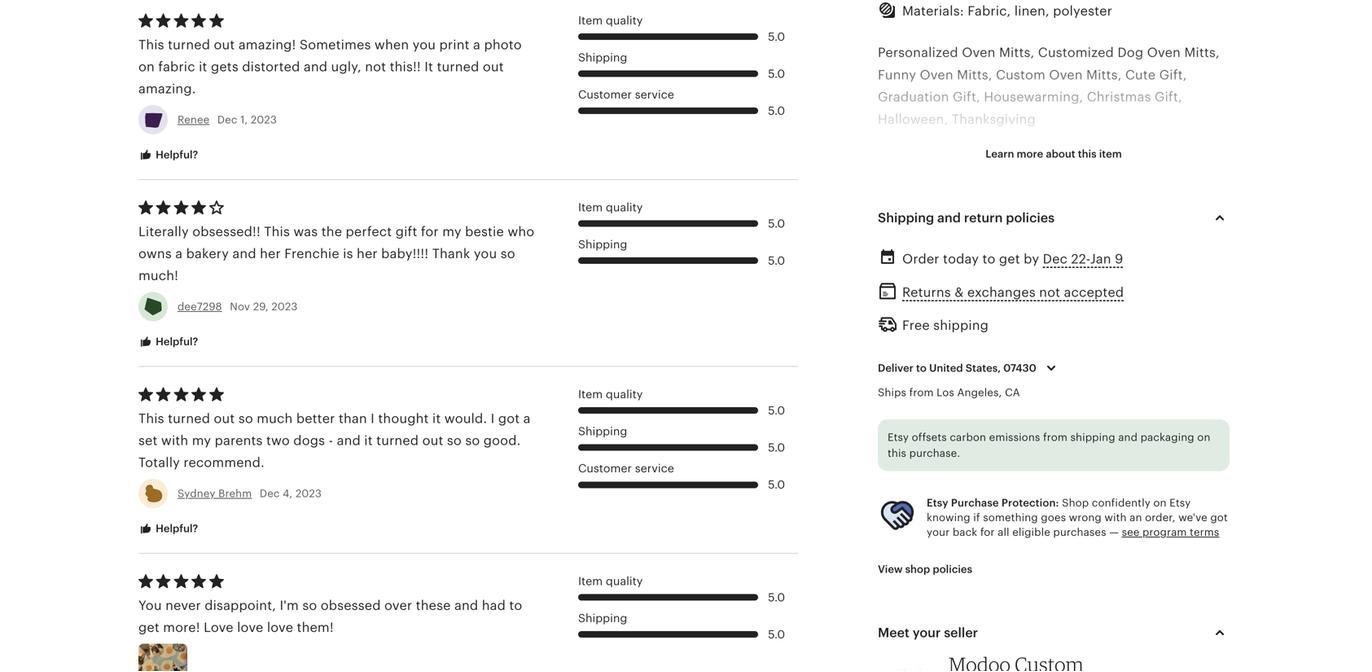 Task type: vqa. For each thing, say whether or not it's contained in the screenshot.
I have a business and want to sell online for the first time
no



Task type: locate. For each thing, give the bounding box(es) containing it.
shipping up offer at the right of page
[[934, 318, 989, 333]]

1 vertical spatial this
[[888, 447, 907, 460]]

item for this turned out so much better than i thought it would. i got a set with my parents two dogs - and it turned out so so good. totally recommend.
[[578, 388, 603, 401]]

photos down seller
[[954, 643, 998, 658]]

dpi
[[1122, 488, 1143, 503]]

got up good. on the bottom left
[[498, 411, 520, 426]]

helpful? button down sydney
[[126, 514, 210, 544]]

2 horizontal spatial a
[[523, 411, 531, 426]]

2 day, from the left
[[962, 666, 989, 671]]

helpful? button for this turned out amazing! sometimes when you print a photo on fabric it gets distorted and ugly, not this!! it turned out amazing.
[[126, 140, 210, 170]]

a right owns
[[175, 246, 183, 261]]

shipping for literally obsessed!! this was the perfect gift for my bestie who owns a bakery and her frenchie is her baby!!!! thank you so much!
[[578, 238, 627, 251]]

1 horizontal spatial dec
[[260, 487, 280, 500]]

i'm
[[280, 598, 299, 613]]

etsy down small
[[888, 431, 909, 444]]

los
[[937, 386, 955, 399]]

1 horizontal spatial with
[[1105, 512, 1127, 524]]

1 vertical spatial 2023
[[272, 300, 298, 313]]

with inside "shop confidently on etsy knowing if something goes wrong with an order, we've got your back for all eligible purchases —"
[[1105, 512, 1127, 524]]

2 horizontal spatial from
[[1043, 431, 1068, 444]]

2 horizontal spatial photo
[[1167, 621, 1204, 636]]

christmas inside oven mitt, photo oven mitts, custom oven mitts, oven mitts, personalized oven mitts, custom printed oven mitts, picture oven mitts, photo gift, custom photo oven mitts, photos on oven mitts, gift idea, mother's day, father's day, christmas gift, stocking stuf
[[992, 666, 1056, 671]]

dee7298 link
[[178, 300, 222, 313]]

etsy for etsy purchase protection:
[[927, 497, 949, 509]]

right- up humans,
[[1068, 355, 1103, 370]]

photo
[[484, 37, 522, 52]]

1 vertical spatial oven
[[1024, 533, 1054, 547]]

0 horizontal spatial gift
[[396, 224, 417, 239]]

2 helpful? from the top
[[153, 336, 198, 348]]

a right 'would.' on the bottom left
[[523, 411, 531, 426]]

get down message
[[999, 252, 1020, 266]]

1 vertical spatial christmas
[[992, 666, 1056, 671]]

gift
[[1015, 200, 1037, 215], [396, 224, 417, 239]]

as
[[878, 378, 894, 392]]

1 horizontal spatial etsy
[[927, 497, 949, 509]]

1 love from the left
[[237, 620, 263, 635]]

2 horizontal spatial you
[[1139, 333, 1162, 348]]

policies up order today to get by dec 22-jan 9 at top right
[[1006, 210, 1055, 225]]

0 horizontal spatial dec
[[217, 113, 237, 126]]

1 vertical spatial a
[[175, 246, 183, 261]]

helpful? button
[[126, 140, 210, 170], [126, 327, 210, 357], [126, 514, 210, 544]]

1 service from the top
[[635, 88, 674, 101]]

1 horizontal spatial i
[[491, 411, 495, 426]]

it
[[199, 59, 207, 74], [432, 411, 441, 426], [364, 433, 373, 448]]

all down "handed"
[[1030, 355, 1044, 370]]

meet your seller
[[878, 626, 978, 640]]

1 vertical spatial right-
[[1068, 355, 1103, 370]]

service for this turned out so much better than i thought it would. i got a set with my parents two dogs - and it turned out so so good. totally recommend.
[[635, 462, 674, 475]]

helpful? for literally obsessed!! this was the perfect gift for my bestie who owns a bakery and her frenchie is her baby!!!! thank you so much!
[[153, 336, 198, 348]]

custom up housewarming,
[[996, 68, 1046, 82]]

from up the threads
[[910, 386, 934, 399]]

custom down mitt!
[[1065, 577, 1114, 592]]

you down the bestie
[[474, 246, 497, 261]]

purchase.
[[910, 447, 961, 460]]

quality for this turned out so much better than i thought it would. i got a set with my parents two dogs - and it turned out so so good. totally recommend.
[[606, 388, 643, 401]]

with inside ✨high quality✨ print quality will be up to 2400 x 1200 dpi with 99% accurate colors and will be heat-pressed to permanently sealed to oven mitt!
[[1147, 488, 1174, 503]]

0 horizontal spatial you
[[413, 37, 436, 52]]

distorted
[[242, 59, 300, 74]]

2023 right 4,
[[296, 487, 322, 500]]

this left was
[[264, 224, 290, 239]]

1 vertical spatial it
[[432, 411, 441, 426]]

1 horizontal spatial her
[[357, 246, 378, 261]]

and inside the you never disappoint, i'm so obsessed over these and had to get more! love love love them!
[[455, 598, 478, 613]]

3 helpful? from the top
[[153, 522, 198, 535]]

✨high
[[878, 466, 925, 481]]

1 vertical spatial got
[[1211, 512, 1228, 524]]

0 vertical spatial customer
[[578, 88, 632, 101]]

disappoint,
[[205, 598, 276, 613]]

1 vertical spatial personalized
[[917, 599, 998, 614]]

permanently!
[[878, 200, 962, 215]]

mitts,
[[934, 355, 970, 370]]

see program terms link
[[1122, 526, 1220, 539]]

this up set
[[138, 411, 164, 426]]

mitts, left picture
[[878, 621, 913, 636]]

1 item quality from the top
[[578, 14, 643, 27]]

states,
[[966, 362, 1001, 374]]

1 vertical spatial service
[[635, 462, 674, 475]]

and inside ✨high quality✨ print quality will be up to 2400 x 1200 dpi with 99% accurate colors and will be heat-pressed to permanently sealed to oven mitt!
[[980, 511, 1004, 525]]

2023
[[251, 113, 277, 126], [272, 300, 298, 313], [296, 487, 322, 500]]

0 vertical spatial personalized
[[878, 45, 959, 60]]

0 vertical spatial by
[[1024, 252, 1040, 266]]

1 vertical spatial policies
[[933, 563, 973, 575]]

love down i'm
[[267, 620, 293, 635]]

view details of this review photo by lisa pieczarka image
[[138, 644, 187, 671]]

custom inside personalized oven mitts, customized dog oven mitts, funny oven mitts, custom oven mitts, cute gift, graduation gift, housewarming, christmas gift, halloween, thanksgiving
[[996, 68, 1046, 82]]

print
[[878, 488, 908, 503]]

helpful? for this turned out so much better than i thought it would. i got a set with my parents two dogs - and it turned out so so good. totally recommend.
[[153, 522, 198, 535]]

and right -
[[337, 433, 361, 448]]

1 horizontal spatial my
[[442, 224, 462, 239]]

0 horizontal spatial love
[[237, 620, 263, 635]]

1 horizontal spatial love
[[267, 620, 293, 635]]

2 service from the top
[[635, 462, 674, 475]]

these right over
[[416, 598, 451, 613]]

multiple
[[878, 355, 930, 370]]

hand-
[[959, 378, 996, 392]]

for right back
[[981, 526, 995, 539]]

sometimes
[[300, 37, 371, 52]]

dec left 4,
[[260, 487, 280, 500]]

1 customer service from the top
[[578, 88, 674, 101]]

1 vertical spatial customer
[[578, 462, 632, 475]]

out down thought
[[422, 433, 444, 448]]

customer
[[578, 88, 632, 101], [578, 462, 632, 475]]

resolution
[[1007, 267, 1070, 282]]

with inside "this turned out so much better than i thought it would. i got a set with my parents two dogs - and it turned out so so good. totally recommend."
[[161, 433, 188, 448]]

with
[[161, 433, 188, 448], [1147, 488, 1174, 503], [1105, 512, 1127, 524]]

quality inside ✨high quality✨ print quality will be up to 2400 x 1200 dpi with 99% accurate colors and will be heat-pressed to permanently sealed to oven mitt!
[[911, 488, 954, 503]]

1 horizontal spatial or
[[1137, 223, 1150, 237]]

2 customer service from the top
[[578, 462, 674, 475]]

mitts, up meet your seller dropdown button
[[1026, 577, 1061, 592]]

on inside the etsy offsets carbon emissions from shipping and packaging on this purchase.
[[1198, 431, 1211, 444]]

a inside this turned out amazing! sometimes when you print a photo on fabric it gets distorted and ugly, not this!! it turned out amazing.
[[473, 37, 481, 52]]

8 5.0 from the top
[[768, 478, 785, 491]]

confidently
[[1092, 497, 1151, 509]]

1 vertical spatial will
[[958, 488, 980, 503]]

1 horizontal spatial this
[[1078, 148, 1097, 160]]

send
[[878, 267, 911, 282]]

10 5.0 from the top
[[768, 628, 785, 641]]

program
[[1143, 526, 1187, 539]]

1 vertical spatial customer service
[[578, 462, 674, 475]]

i right than
[[371, 411, 375, 426]]

3 helpful? button from the top
[[126, 514, 210, 544]]

a inside "this turned out so much better than i thought it would. i got a set with my parents two dogs - and it turned out so so good. totally recommend."
[[523, 411, 531, 426]]

or left email
[[1137, 223, 1150, 237]]

shipping inside dropdown button
[[878, 210, 934, 225]]

a inside literally obsessed!! this was the perfect gift for my bestie who owns a bakery and her frenchie is her baby!!!! thank you so much!
[[175, 246, 183, 261]]

image
[[1094, 223, 1133, 237], [964, 267, 1003, 282]]

mitts.
[[1087, 333, 1123, 348]]

2 horizontal spatial dec
[[1043, 252, 1068, 266]]

sydney brehm link
[[178, 487, 252, 500]]

3 item from the top
[[578, 388, 603, 401]]

on
[[138, 59, 155, 74], [1198, 431, 1211, 444], [1154, 497, 1167, 509], [1002, 643, 1018, 658]]

0 vertical spatial 2023
[[251, 113, 277, 126]]

order today to get by dec 22-jan 9
[[903, 252, 1124, 266]]

my inside literally obsessed!! this was the perfect gift for my bestie who owns a bakery and her frenchie is her baby!!!! thank you so much!
[[442, 224, 462, 239]]

these down multiple
[[897, 378, 932, 392]]

0 vertical spatial image
[[1094, 223, 1133, 237]]

nov
[[230, 300, 250, 313]]

1 vertical spatial by
[[1046, 378, 1061, 392]]

2 best from the left
[[1095, 267, 1123, 282]]

1 vertical spatial gift
[[396, 224, 417, 239]]

her left frenchie
[[260, 246, 281, 261]]

you right if
[[1139, 333, 1162, 348]]

your down knowing
[[927, 526, 950, 539]]

handed.
[[1103, 355, 1155, 370]]

so inside literally obsessed!! this was the perfect gift for my bestie who owns a bakery and her frenchie is her baby!!!! thank you so much!
[[501, 246, 515, 261]]

to inside dropdown button
[[916, 362, 927, 374]]

1 vertical spatial you
[[474, 246, 497, 261]]

6 5.0 from the top
[[768, 404, 785, 417]]

this inside dropdown button
[[1078, 148, 1097, 160]]

0 horizontal spatial all
[[998, 526, 1010, 539]]

than
[[339, 411, 367, 426]]

1 helpful? from the top
[[153, 149, 198, 161]]

result.]
[[878, 289, 923, 304]]

right- up they
[[966, 333, 1001, 348]]

0 vertical spatial shipping
[[934, 318, 989, 333]]

to right had
[[509, 598, 522, 613]]

3 5.0 from the top
[[768, 104, 785, 117]]

mitts, up father's
[[915, 643, 951, 658]]

0 horizontal spatial day,
[[878, 666, 905, 671]]

helpful? down renee
[[153, 149, 198, 161]]

0 horizontal spatial my
[[192, 433, 211, 448]]

from left one
[[962, 422, 992, 437]]

idea,
[[1125, 643, 1156, 658]]

2 helpful? button from the top
[[126, 327, 210, 357]]

1 horizontal spatial us
[[1044, 223, 1059, 237]]

shop
[[905, 563, 930, 575]]

to up see
[[1139, 511, 1152, 525]]

small
[[878, 400, 911, 414]]

2023 for and
[[272, 300, 298, 313]]

etsy for etsy offsets carbon emissions from shipping and packaging on this purchase.
[[888, 431, 909, 444]]

oven down goes
[[1024, 533, 1054, 547]]

out up parents
[[214, 411, 235, 426]]

it inside this turned out amazing! sometimes when you print a photo on fabric it gets distorted and ugly, not this!! it turned out amazing.
[[199, 59, 207, 74]]

and inside dropdown button
[[938, 210, 961, 225]]

0 vertical spatial not
[[365, 59, 386, 74]]

this for amazing!
[[138, 37, 164, 52]]

graduation
[[878, 90, 949, 104]]

0 vertical spatial it
[[199, 59, 207, 74]]

recommend.
[[184, 456, 265, 470]]

will down quality✨
[[958, 488, 980, 503]]

us down order
[[914, 267, 929, 282]]

gift inside 💖customize/personalize💖 transfer your photos and artworks to oven mitt permanently! perfect gift for anyone! [after purchase, message us your image or email (support@modoous.com) send us best image resolution for best high quality result.]
[[1015, 200, 1037, 215]]

2 vertical spatial a
[[523, 411, 531, 426]]

0 vertical spatial policies
[[1006, 210, 1055, 225]]

helpful? button down dee7298
[[126, 327, 210, 357]]

ca
[[1005, 386, 1020, 399]]

order,
[[1145, 512, 1176, 524]]

a right print
[[473, 37, 481, 52]]

we've
[[1179, 512, 1208, 524]]

image up 9
[[1094, 223, 1133, 237]]

1 horizontal spatial these
[[897, 378, 932, 392]]

0 horizontal spatial with
[[161, 433, 188, 448]]

or inside we only offer right-handed oven mitts. if you purchase multiple mitts, they will all be right-handed. as these are hand-crafted by humans, there may be small threads or minor imperfections, which makes them unique from one another!
[[967, 400, 980, 414]]

oven inside 💖customize/personalize💖 transfer your photos and artworks to oven mitt permanently! perfect gift for anyone! [after purchase, message us your image or email (support@modoous.com) send us best image resolution for best high quality result.]
[[1117, 178, 1150, 193]]

on inside this turned out amazing! sometimes when you print a photo on fabric it gets distorted and ugly, not this!! it turned out amazing.
[[138, 59, 155, 74]]

0 horizontal spatial christmas
[[992, 666, 1056, 671]]

quality
[[606, 14, 643, 27], [606, 201, 643, 214], [1159, 267, 1202, 282], [606, 388, 643, 401], [911, 488, 954, 503], [606, 575, 643, 588]]

item quality for literally obsessed!! this was the perfect gift for my bestie who owns a bakery and her frenchie is her baby!!!! thank you so much!
[[578, 201, 643, 214]]

3 item quality from the top
[[578, 388, 643, 401]]

0 vertical spatial will
[[1005, 355, 1026, 370]]

and down etsy purchase protection:
[[980, 511, 1004, 525]]

1 horizontal spatial by
[[1046, 378, 1061, 392]]

0 horizontal spatial it
[[199, 59, 207, 74]]

1 horizontal spatial get
[[999, 252, 1020, 266]]

with up —
[[1105, 512, 1127, 524]]

shipping inside the etsy offsets carbon emissions from shipping and packaging on this purchase.
[[1071, 431, 1116, 444]]

item
[[578, 14, 603, 27], [578, 201, 603, 214], [578, 388, 603, 401], [578, 575, 603, 588]]

and inside 💖customize/personalize💖 transfer your photos and artworks to oven mitt permanently! perfect gift for anyone! [after purchase, message us your image or email (support@modoous.com) send us best image resolution for best high quality result.]
[[1012, 178, 1036, 193]]

0 horizontal spatial right-
[[966, 333, 1001, 348]]

quality for you never disappoint, i'm so obsessed over these and had to get more! love love love them!
[[606, 575, 643, 588]]

1 item from the top
[[578, 14, 603, 27]]

4 item from the top
[[578, 575, 603, 588]]

2023 right 29,
[[272, 300, 298, 313]]

thank
[[432, 246, 470, 261]]

turned down thought
[[376, 433, 419, 448]]

my up thank
[[442, 224, 462, 239]]

0 horizontal spatial etsy
[[888, 431, 909, 444]]

not down when
[[365, 59, 386, 74]]

from down imperfections,
[[1043, 431, 1068, 444]]

1 vertical spatial not
[[1040, 285, 1061, 300]]

personalized up seller
[[917, 599, 998, 614]]

shipping and return policies button
[[863, 198, 1245, 237]]

helpful? down sydney
[[153, 522, 198, 535]]

1 horizontal spatial shipping
[[1071, 431, 1116, 444]]

and down the more
[[1012, 178, 1036, 193]]

1 vertical spatial image
[[964, 267, 1003, 282]]

to up anyone!
[[1100, 178, 1113, 193]]

2023 right 1,
[[251, 113, 277, 126]]

got inside "this turned out so much better than i thought it would. i got a set with my parents two dogs - and it turned out so so good. totally recommend."
[[498, 411, 520, 426]]

gift up message
[[1015, 200, 1037, 215]]

literally
[[138, 224, 189, 239]]

us right message
[[1044, 223, 1059, 237]]

0 vertical spatial helpful?
[[153, 149, 198, 161]]

2 item quality from the top
[[578, 201, 643, 214]]

your
[[933, 178, 962, 193], [1062, 223, 1091, 237], [927, 526, 950, 539], [913, 626, 941, 640]]

0 vertical spatial oven
[[1052, 333, 1083, 348]]

shipping down imperfections,
[[1071, 431, 1116, 444]]

your right meet
[[913, 626, 941, 640]]

for inside "shop confidently on etsy knowing if something goes wrong with an order, we've got your back for all eligible purchases —"
[[981, 526, 995, 539]]

2 love from the left
[[267, 620, 293, 635]]

anyone!
[[1062, 200, 1112, 215]]

love down disappoint,
[[237, 620, 263, 635]]

and down the obsessed!!
[[232, 246, 256, 261]]

quality for literally obsessed!! this was the perfect gift for my bestie who owns a bakery and her frenchie is her baby!!!! thank you so much!
[[606, 201, 643, 214]]

helpful? button for this turned out so much better than i thought it would. i got a set with my parents two dogs - and it turned out so so good. totally recommend.
[[126, 514, 210, 544]]

1 horizontal spatial a
[[473, 37, 481, 52]]

1 horizontal spatial best
[[1095, 267, 1123, 282]]

0 vertical spatial you
[[413, 37, 436, 52]]

0 vertical spatial helpful? button
[[126, 140, 210, 170]]

oven inside we only offer right-handed oven mitts. if you purchase multiple mitts, they will all be right-handed. as these are hand-crafted by humans, there may be small threads or minor imperfections, which makes them unique from one another!
[[1052, 333, 1083, 348]]

0 vertical spatial this
[[138, 37, 164, 52]]

got
[[498, 411, 520, 426], [1211, 512, 1228, 524]]

you
[[413, 37, 436, 52], [474, 246, 497, 261], [1139, 333, 1162, 348]]

item for this turned out amazing! sometimes when you print a photo on fabric it gets distorted and ugly, not this!! it turned out amazing.
[[578, 14, 603, 27]]

wrong
[[1069, 512, 1102, 524]]

renee dec 1, 2023
[[178, 113, 277, 126]]

0 vertical spatial this
[[1078, 148, 1097, 160]]

2 vertical spatial you
[[1139, 333, 1162, 348]]

2 horizontal spatial etsy
[[1170, 497, 1191, 509]]

polyester
[[1053, 4, 1113, 18]]

personalized inside oven mitt, photo oven mitts, custom oven mitts, oven mitts, personalized oven mitts, custom printed oven mitts, picture oven mitts, photo gift, custom photo oven mitts, photos on oven mitts, gift idea, mother's day, father's day, christmas gift, stocking stuf
[[917, 599, 998, 614]]

offer
[[932, 333, 962, 348]]

got up terms in the bottom right of the page
[[1211, 512, 1228, 524]]

turned up "totally"
[[168, 411, 210, 426]]

1 horizontal spatial right-
[[1068, 355, 1103, 370]]

seller
[[944, 626, 978, 640]]

christmas down meet your seller dropdown button
[[992, 666, 1056, 671]]

customer for this turned out so much better than i thought it would. i got a set with my parents two dogs - and it turned out so so good. totally recommend.
[[578, 462, 632, 475]]

item quality
[[578, 14, 643, 27], [578, 201, 643, 214], [578, 388, 643, 401], [578, 575, 643, 588]]

to inside 💖customize/personalize💖 transfer your photos and artworks to oven mitt permanently! perfect gift for anyone! [after purchase, message us your image or email (support@modoous.com) send us best image resolution for best high quality result.]
[[1100, 178, 1113, 193]]

this inside this turned out amazing! sometimes when you print a photo on fabric it gets distorted and ugly, not this!! it turned out amazing.
[[138, 37, 164, 52]]

0 horizontal spatial best
[[933, 267, 960, 282]]

better
[[296, 411, 335, 426]]

totally
[[138, 456, 180, 470]]

1 vertical spatial my
[[192, 433, 211, 448]]

shop
[[1062, 497, 1089, 509]]

from inside the etsy offsets carbon emissions from shipping and packaging on this purchase.
[[1043, 431, 1068, 444]]

1 vertical spatial this
[[264, 224, 290, 239]]

shipping
[[934, 318, 989, 333], [1071, 431, 1116, 444]]

with up order,
[[1147, 488, 1174, 503]]

1 horizontal spatial photo
[[1042, 621, 1079, 636]]

0 horizontal spatial not
[[365, 59, 386, 74]]

1 horizontal spatial christmas
[[1087, 90, 1151, 104]]

custom up gift
[[1077, 599, 1127, 614]]

gift, up gift
[[1082, 621, 1110, 636]]

if
[[1126, 333, 1135, 348]]

1 horizontal spatial policies
[[1006, 210, 1055, 225]]

1 horizontal spatial from
[[962, 422, 992, 437]]

oven mitt, photo oven mitts, custom oven mitts, oven mitts, personalized oven mitts, custom printed oven mitts, picture oven mitts, photo gift, custom photo oven mitts, photos on oven mitts, gift idea, mother's day, father's day, christmas gift, stocking stuf
[[878, 577, 1228, 671]]

meet
[[878, 626, 910, 640]]

photos inside oven mitt, photo oven mitts, custom oven mitts, oven mitts, personalized oven mitts, custom printed oven mitts, picture oven mitts, photo gift, custom photo oven mitts, photos on oven mitts, gift idea, mother's day, father's day, christmas gift, stocking stuf
[[954, 643, 998, 658]]

helpful? button for literally obsessed!! this was the perfect gift for my bestie who owns a bakery and her frenchie is her baby!!!! thank you so much!
[[126, 327, 210, 357]]

turned up fabric
[[168, 37, 210, 52]]

[after
[[878, 223, 915, 237]]

4 item quality from the top
[[578, 575, 643, 588]]

0 vertical spatial customer service
[[578, 88, 674, 101]]

baby!!!!
[[381, 246, 429, 261]]

shop confidently on etsy knowing if something goes wrong with an order, we've got your back for all eligible purchases —
[[927, 497, 1228, 539]]

1 horizontal spatial got
[[1211, 512, 1228, 524]]

for up thank
[[421, 224, 439, 239]]

1 5.0 from the top
[[768, 30, 785, 43]]

item quality for this turned out so much better than i thought it would. i got a set with my parents two dogs - and it turned out so so good. totally recommend.
[[578, 388, 643, 401]]

learn more about this item
[[986, 148, 1122, 160]]

got inside "shop confidently on etsy knowing if something goes wrong with an order, we've got your back for all eligible purchases —"
[[1211, 512, 1228, 524]]

these inside the you never disappoint, i'm so obsessed over these and had to get more! love love love them!
[[416, 598, 451, 613]]

and left had
[[455, 598, 478, 613]]

0 horizontal spatial us
[[914, 267, 929, 282]]

0 vertical spatial right-
[[966, 333, 1001, 348]]

2 vertical spatial helpful?
[[153, 522, 198, 535]]

2 horizontal spatial it
[[432, 411, 441, 426]]

1 her from the left
[[260, 246, 281, 261]]

2 item from the top
[[578, 201, 603, 214]]

2 customer from the top
[[578, 462, 632, 475]]

gift up baby!!!!
[[396, 224, 417, 239]]

0 vertical spatial gift
[[1015, 200, 1037, 215]]

image up exchanges
[[964, 267, 1003, 282]]

oven inside ✨high quality✨ print quality will be up to 2400 x 1200 dpi with 99% accurate colors and will be heat-pressed to permanently sealed to oven mitt!
[[1024, 533, 1054, 547]]

0 vertical spatial these
[[897, 378, 932, 392]]

on inside oven mitt, photo oven mitts, custom oven mitts, oven mitts, personalized oven mitts, custom printed oven mitts, picture oven mitts, photo gift, custom photo oven mitts, photos on oven mitts, gift idea, mother's day, father's day, christmas gift, stocking stuf
[[1002, 643, 1018, 658]]

2 vertical spatial helpful? button
[[126, 514, 210, 544]]

dec left 1,
[[217, 113, 237, 126]]

1 day, from the left
[[878, 666, 905, 671]]

you never disappoint, i'm so obsessed over these and had to get more! love love love them!
[[138, 598, 522, 635]]

etsy inside the etsy offsets carbon emissions from shipping and packaging on this purchase.
[[888, 431, 909, 444]]

2023 for distorted
[[251, 113, 277, 126]]

mitts, down dog
[[1087, 68, 1122, 82]]

for
[[1041, 200, 1058, 215], [421, 224, 439, 239], [1074, 267, 1092, 282], [981, 526, 995, 539]]

be left up
[[983, 488, 999, 503]]

quality for this turned out amazing! sometimes when you print a photo on fabric it gets distorted and ugly, not this!! it turned out amazing.
[[606, 14, 643, 27]]

0 vertical spatial photos
[[965, 178, 1009, 193]]

love
[[237, 620, 263, 635], [267, 620, 293, 635]]

not inside this turned out amazing! sometimes when you print a photo on fabric it gets distorted and ugly, not this!! it turned out amazing.
[[365, 59, 386, 74]]

jan
[[1090, 252, 1112, 266]]

printed
[[1131, 599, 1176, 614]]

another!
[[1023, 422, 1077, 437]]

1 vertical spatial all
[[998, 526, 1010, 539]]

i up good. on the bottom left
[[491, 411, 495, 426]]

this inside "this turned out so much better than i thought it would. i got a set with my parents two dogs - and it turned out so so good. totally recommend."
[[138, 411, 164, 426]]

ships
[[878, 386, 907, 399]]

2 horizontal spatial with
[[1147, 488, 1174, 503]]

policies up mitt,
[[933, 563, 973, 575]]

gift, down meet your seller dropdown button
[[1060, 666, 1087, 671]]

1 customer from the top
[[578, 88, 632, 101]]

two
[[266, 433, 290, 448]]

1 helpful? button from the top
[[126, 140, 210, 170]]

policies inside button
[[933, 563, 973, 575]]

will
[[1005, 355, 1026, 370], [958, 488, 980, 503], [1008, 511, 1029, 525]]

by inside we only offer right-handed oven mitts. if you purchase multiple mitts, they will all be right-handed. as these are hand-crafted by humans, there may be small threads or minor imperfections, which makes them unique from one another!
[[1046, 378, 1061, 392]]

0 vertical spatial with
[[161, 433, 188, 448]]

it down than
[[364, 433, 373, 448]]

1 horizontal spatial not
[[1040, 285, 1061, 300]]

2 vertical spatial dec
[[260, 487, 280, 500]]

with right set
[[161, 433, 188, 448]]

2 vertical spatial with
[[1105, 512, 1127, 524]]

my inside "this turned out so much better than i thought it would. i got a set with my parents two dogs - and it turned out so so good. totally recommend."
[[192, 433, 211, 448]]

customer service for this turned out so much better than i thought it would. i got a set with my parents two dogs - and it turned out so so good. totally recommend.
[[578, 462, 674, 475]]

personalized up funny
[[878, 45, 959, 60]]

to left united
[[916, 362, 927, 374]]

item for you never disappoint, i'm so obsessed over these and had to get more! love love love them!
[[578, 575, 603, 588]]

this up fabric
[[138, 37, 164, 52]]

you inside literally obsessed!! this was the perfect gift for my bestie who owns a bakery and her frenchie is her baby!!!! thank you so much!
[[474, 246, 497, 261]]

0 horizontal spatial a
[[175, 246, 183, 261]]



Task type: describe. For each thing, give the bounding box(es) containing it.
turned down print
[[437, 59, 479, 74]]

them!
[[297, 620, 334, 635]]

this!!
[[390, 59, 421, 74]]

cute
[[1126, 68, 1156, 82]]

we only offer right-handed oven mitts. if you purchase multiple mitts, they will all be right-handed. as these are hand-crafted by humans, there may be small threads or minor imperfections, which makes them unique from one another!
[[878, 333, 1224, 437]]

materials: fabric, linen, polyester
[[903, 4, 1113, 18]]

0 horizontal spatial photo
[[948, 577, 985, 592]]

0 horizontal spatial shipping
[[934, 318, 989, 333]]

good.
[[484, 433, 521, 448]]

deliver
[[878, 362, 914, 374]]

bestie
[[465, 224, 504, 239]]

be up eligible
[[1033, 511, 1049, 525]]

renee
[[178, 113, 210, 126]]

2 i from the left
[[491, 411, 495, 426]]

quality inside 💖customize/personalize💖 transfer your photos and artworks to oven mitt permanently! perfect gift for anyone! [after purchase, message us your image or email (support@modoous.com) send us best image resolution for best high quality result.]
[[1159, 267, 1202, 282]]

mitt
[[1154, 178, 1179, 193]]

sydney brehm dec 4, 2023
[[178, 487, 322, 500]]

thanksgiving
[[952, 112, 1036, 126]]

and inside literally obsessed!! this was the perfect gift for my bestie who owns a bakery and her frenchie is her baby!!!! thank you so much!
[[232, 246, 256, 261]]

personalized inside personalized oven mitts, customized dog oven mitts, funny oven mitts, custom oven mitts, cute gift, graduation gift, housewarming, christmas gift, halloween, thanksgiving
[[878, 45, 959, 60]]

policies inside dropdown button
[[1006, 210, 1055, 225]]

deliver to united states, 07430
[[878, 362, 1037, 374]]

mitt!
[[1058, 533, 1088, 547]]

or inside 💖customize/personalize💖 transfer your photos and artworks to oven mitt permanently! perfect gift for anyone! [after purchase, message us your image or email (support@modoous.com) send us best image resolution for best high quality result.]
[[1137, 223, 1150, 237]]

you
[[138, 598, 162, 613]]

and inside "this turned out so much better than i thought it would. i got a set with my parents two dogs - and it turned out so so good. totally recommend."
[[337, 433, 361, 448]]

be right may
[[1190, 378, 1206, 392]]

2 5.0 from the top
[[768, 67, 785, 80]]

be right 07430
[[1048, 355, 1064, 370]]

4 5.0 from the top
[[768, 217, 785, 230]]

7 5.0 from the top
[[768, 441, 785, 454]]

9
[[1115, 252, 1124, 266]]

christmas inside personalized oven mitts, customized dog oven mitts, funny oven mitts, custom oven mitts, cute gift, graduation gift, housewarming, christmas gift, halloween, thanksgiving
[[1087, 90, 1151, 104]]

item quality for you never disappoint, i'm so obsessed over these and had to get more! love love love them!
[[578, 575, 643, 588]]

1 i from the left
[[371, 411, 375, 426]]

permanently
[[878, 533, 958, 547]]

2 vertical spatial 2023
[[296, 487, 322, 500]]

service for this turned out amazing! sometimes when you print a photo on fabric it gets distorted and ugly, not this!! it turned out amazing.
[[635, 88, 674, 101]]

photos inside 💖customize/personalize💖 transfer your photos and artworks to oven mitt permanently! perfect gift for anyone! [after purchase, message us your image or email (support@modoous.com) send us best image resolution for best high quality result.]
[[965, 178, 1009, 193]]

mitts, down materials: fabric, linen, polyester
[[999, 45, 1035, 60]]

brehm
[[218, 487, 252, 500]]

love
[[204, 620, 234, 635]]

—
[[1110, 526, 1119, 539]]

never
[[165, 598, 201, 613]]

1 best from the left
[[933, 267, 960, 282]]

item quality for this turned out amazing! sometimes when you print a photo on fabric it gets distorted and ugly, not this!! it turned out amazing.
[[578, 14, 643, 27]]

may
[[1159, 378, 1186, 392]]

purchase
[[951, 497, 999, 509]]

imperfections,
[[1024, 400, 1117, 414]]

mitts, right seller
[[1003, 621, 1038, 636]]

2 vertical spatial will
[[1008, 511, 1029, 525]]

your down anyone!
[[1062, 223, 1091, 237]]

email
[[1154, 223, 1188, 237]]

amazing!
[[239, 37, 296, 52]]

you inside this turned out amazing! sometimes when you print a photo on fabric it gets distorted and ugly, not this!! it turned out amazing.
[[413, 37, 436, 52]]

to inside the you never disappoint, i'm so obsessed over these and had to get more! love love love them!
[[509, 598, 522, 613]]

9 5.0 from the top
[[768, 591, 785, 604]]

about
[[1046, 148, 1076, 160]]

2 her from the left
[[357, 246, 378, 261]]

customer service for this turned out amazing! sometimes when you print a photo on fabric it gets distorted and ugly, not this!! it turned out amazing.
[[578, 88, 674, 101]]

dogs
[[293, 433, 325, 448]]

to right today
[[983, 252, 996, 266]]

meet your seller button
[[863, 613, 1245, 653]]

message
[[984, 223, 1041, 237]]

your inside "shop confidently on etsy knowing if something goes wrong with an order, we've got your back for all eligible purchases —"
[[927, 526, 950, 539]]

more
[[1017, 148, 1044, 160]]

dee7298
[[178, 300, 222, 313]]

mitts, up thanksgiving
[[957, 68, 993, 82]]

(support@modoous.com)
[[878, 245, 1044, 259]]

and inside this turned out amazing! sometimes when you print a photo on fabric it gets distorted and ugly, not this!! it turned out amazing.
[[304, 59, 328, 74]]

2400
[[1040, 488, 1073, 503]]

sealed
[[962, 533, 1003, 547]]

out up the gets
[[214, 37, 235, 52]]

returns
[[903, 285, 951, 300]]

1,
[[240, 113, 248, 126]]

to down something
[[1007, 533, 1020, 547]]

get inside the you never disappoint, i'm so obsessed over these and had to get more! love love love them!
[[138, 620, 160, 635]]

customized
[[1038, 45, 1114, 60]]

you inside we only offer right-handed oven mitts. if you purchase multiple mitts, they will all be right-handed. as these are hand-crafted by humans, there may be small threads or minor imperfections, which makes them unique from one another!
[[1139, 333, 1162, 348]]

from inside we only offer right-handed oven mitts. if you purchase multiple mitts, they will all be right-handed. as these are hand-crafted by humans, there may be small threads or minor imperfections, which makes them unique from one another!
[[962, 422, 992, 437]]

0 horizontal spatial from
[[910, 386, 934, 399]]

them
[[878, 422, 911, 437]]

0 vertical spatial dec
[[217, 113, 237, 126]]

mitts, down mitt!
[[1038, 599, 1074, 614]]

thought
[[378, 411, 429, 426]]

💖customize/personalize💖 transfer your photos and artworks to oven mitt permanently! perfect gift for anyone! [after purchase, message us your image or email (support@modoous.com) send us best image resolution for best high quality result.]
[[878, 156, 1202, 304]]

perfect
[[346, 224, 392, 239]]

will inside we only offer right-handed oven mitts. if you purchase multiple mitts, they will all be right-handed. as these are hand-crafted by humans, there may be small threads or minor imperfections, which makes them unique from one another!
[[1005, 355, 1026, 370]]

is
[[343, 246, 353, 261]]

0 vertical spatial get
[[999, 252, 1020, 266]]

💖customize/personalize💖
[[878, 156, 1049, 171]]

artworks
[[1040, 178, 1096, 193]]

mitts, up "printed"
[[1155, 577, 1191, 592]]

to right up
[[1023, 488, 1036, 503]]

etsy inside "shop confidently on etsy knowing if something goes wrong with an order, we've got your back for all eligible purchases —"
[[1170, 497, 1191, 509]]

item for literally obsessed!! this was the perfect gift for my bestie who owns a bakery and her frenchie is her baby!!!! thank you so much!
[[578, 201, 603, 214]]

for inside literally obsessed!! this was the perfect gift for my bestie who owns a bakery and her frenchie is her baby!!!! thank you so much!
[[421, 224, 439, 239]]

sydney
[[178, 487, 216, 500]]

print
[[439, 37, 470, 52]]

customer for this turned out amazing! sometimes when you print a photo on fabric it gets distorted and ugly, not this!! it turned out amazing.
[[578, 88, 632, 101]]

these inside we only offer right-handed oven mitts. if you purchase multiple mitts, they will all be right-handed. as these are hand-crafted by humans, there may be small threads or minor imperfections, which makes them unique from one another!
[[897, 378, 932, 392]]

obsessed!!
[[192, 224, 261, 239]]

all inside we only offer right-handed oven mitts. if you purchase multiple mitts, they will all be right-handed. as these are hand-crafted by humans, there may be small threads or minor imperfections, which makes them unique from one another!
[[1030, 355, 1044, 370]]

returns & exchanges not accepted button
[[903, 281, 1124, 304]]

crafted
[[996, 378, 1042, 392]]

an
[[1130, 512, 1142, 524]]

for down artworks
[[1041, 200, 1058, 215]]

gift
[[1098, 643, 1121, 658]]

shipping for this turned out so much better than i thought it would. i got a set with my parents two dogs - and it turned out so so good. totally recommend.
[[578, 425, 627, 438]]

all inside "shop confidently on etsy knowing if something goes wrong with an order, we've got your back for all eligible purchases —"
[[998, 526, 1010, 539]]

accurate
[[878, 511, 934, 525]]

when
[[375, 37, 409, 52]]

carbon
[[950, 431, 987, 444]]

united
[[929, 362, 963, 374]]

housewarming,
[[984, 90, 1084, 104]]

parents
[[215, 433, 263, 448]]

shipping for you never disappoint, i'm so obsessed over these and had to get more! love love love them!
[[578, 612, 627, 625]]

order
[[903, 252, 940, 266]]

handed
[[1001, 333, 1049, 348]]

so inside the you never disappoint, i'm so obsessed over these and had to get more! love love love them!
[[302, 598, 317, 613]]

mitts, left gift
[[1059, 643, 1094, 658]]

learn more about this item button
[[974, 139, 1134, 169]]

gift, up thanksgiving
[[953, 90, 981, 104]]

gift, right cute
[[1160, 68, 1187, 82]]

gift, down cute
[[1155, 90, 1183, 104]]

gift inside literally obsessed!! this was the perfect gift for my bestie who owns a bakery and her frenchie is her baby!!!! thank you so much!
[[396, 224, 417, 239]]

was
[[294, 224, 318, 239]]

stocking
[[1091, 666, 1147, 671]]

this turned out amazing! sometimes when you print a photo on fabric it gets distorted and ugly, not this!! it turned out amazing.
[[138, 37, 522, 96]]

this inside literally obsessed!! this was the perfect gift for my bestie who owns a bakery and her frenchie is her baby!!!! thank you so much!
[[264, 224, 290, 239]]

mitts, right dog
[[1185, 45, 1220, 60]]

much!
[[138, 269, 178, 283]]

for down 22-
[[1074, 267, 1092, 282]]

dee7298 nov 29, 2023
[[178, 300, 298, 313]]

humans,
[[1065, 378, 1119, 392]]

perfect
[[966, 200, 1012, 215]]

1 horizontal spatial it
[[364, 433, 373, 448]]

packaging
[[1141, 431, 1195, 444]]

picture
[[917, 621, 962, 636]]

✨high quality✨ print quality will be up to 2400 x 1200 dpi with 99% accurate colors and will be heat-pressed to permanently sealed to oven mitt!
[[878, 466, 1204, 547]]

not inside button
[[1040, 285, 1061, 300]]

shipping for this turned out amazing! sometimes when you print a photo on fabric it gets distorted and ugly, not this!! it turned out amazing.
[[578, 51, 627, 64]]

helpful? for this turned out amazing! sometimes when you print a photo on fabric it gets distorted and ugly, not this!! it turned out amazing.
[[153, 149, 198, 161]]

mitts, up meet
[[878, 599, 913, 614]]

your inside dropdown button
[[913, 626, 941, 640]]

99%
[[1177, 488, 1204, 503]]

etsy offsets carbon emissions from shipping and packaging on this purchase.
[[888, 431, 1211, 460]]

father's
[[908, 666, 958, 671]]

purchase
[[1165, 333, 1224, 348]]

something
[[983, 512, 1038, 524]]

view
[[878, 563, 903, 575]]

this for so
[[138, 411, 164, 426]]

your down '💖customize/personalize💖'
[[933, 178, 962, 193]]

they
[[973, 355, 1001, 370]]

5 5.0 from the top
[[768, 254, 785, 267]]

view shop policies
[[878, 563, 973, 575]]

0 vertical spatial us
[[1044, 223, 1059, 237]]

out down photo
[[483, 59, 504, 74]]

on inside "shop confidently on etsy knowing if something goes wrong with an order, we've got your back for all eligible purchases —"
[[1154, 497, 1167, 509]]

amazing.
[[138, 82, 196, 96]]

1 vertical spatial dec
[[1043, 252, 1068, 266]]

custom up idea, at the bottom
[[1114, 621, 1163, 636]]

up
[[1003, 488, 1019, 503]]

and inside the etsy offsets carbon emissions from shipping and packaging on this purchase.
[[1119, 431, 1138, 444]]

this inside the etsy offsets carbon emissions from shipping and packaging on this purchase.
[[888, 447, 907, 460]]

deliver to united states, 07430 button
[[866, 351, 1073, 385]]



